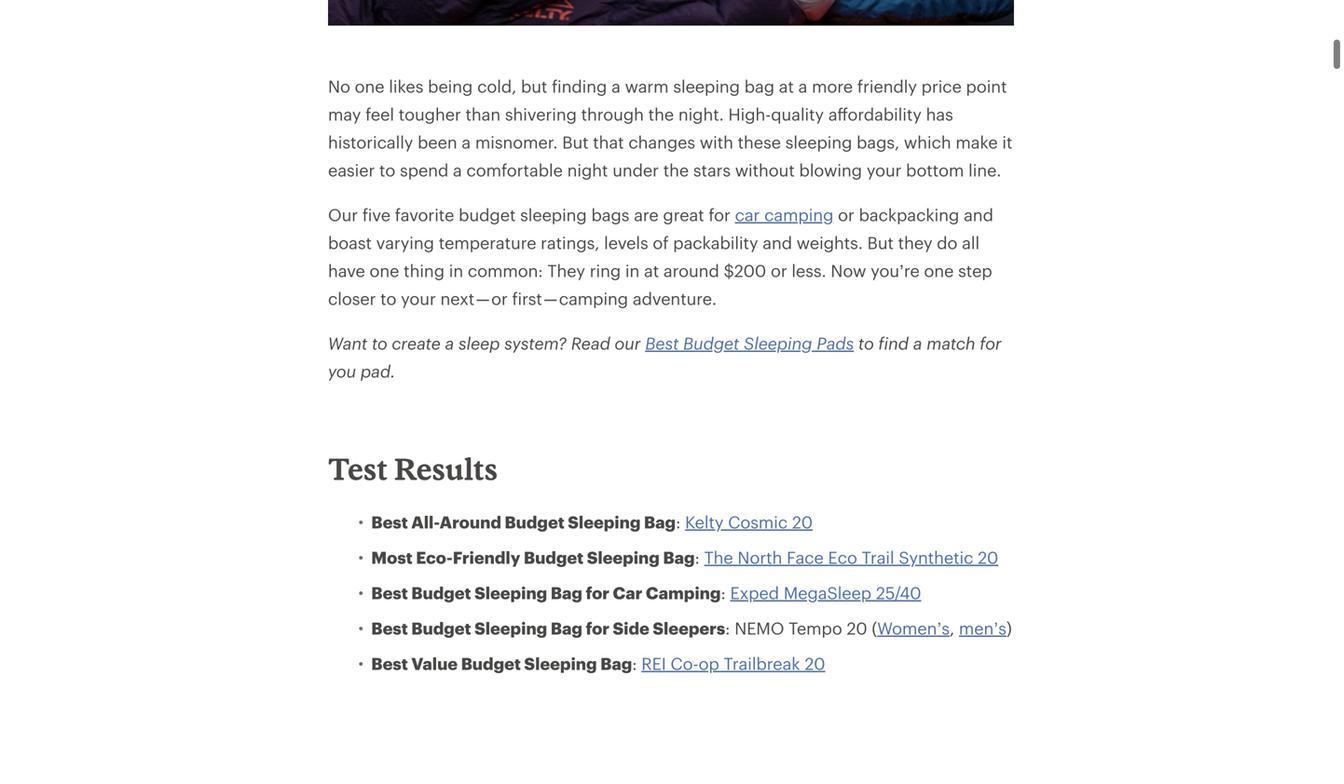 Task type: locate. For each thing, give the bounding box(es) containing it.
ratings,
[[541, 233, 600, 253]]

make
[[956, 133, 998, 152]]

: left rei
[[632, 655, 637, 674]]

best all-around budget sleeping bag : kelty cosmic 20
[[371, 513, 813, 532]]

1 horizontal spatial your
[[867, 161, 902, 180]]

night
[[567, 161, 608, 180]]

eco-
[[416, 548, 453, 568]]

the
[[649, 105, 674, 124], [663, 161, 689, 180]]

a inside to find a match for you pad.
[[913, 334, 922, 353]]

boast
[[328, 233, 372, 253]]

bag left car
[[551, 584, 583, 603]]

one inside no one likes being cold, but finding a warm sleeping bag at a more friendly price point may feel tougher than shivering through the night. high-quality affordability has historically been a misnomer. but that changes with these sleeping bags, which make it easier to spend a comfortable night under the stars without blowing your bottom line.
[[355, 77, 385, 96]]

bag up the best value budget sleeping bag : rei co-op trailbreak 20 at the bottom
[[551, 619, 583, 639]]

pads
[[817, 334, 854, 353]]

kelty cosmic 20 link
[[685, 513, 813, 532]]

0 horizontal spatial your
[[401, 289, 436, 309]]

closer
[[328, 289, 376, 309]]

and up all
[[964, 205, 994, 225]]

tougher
[[399, 105, 461, 124]]

you're
[[871, 261, 920, 281]]

0 vertical spatial but
[[562, 133, 589, 152]]

no
[[328, 77, 350, 96]]

for
[[709, 205, 731, 225], [980, 334, 1002, 353], [586, 584, 610, 603], [586, 619, 610, 639]]

want
[[328, 334, 367, 353]]

face
[[787, 548, 824, 568]]

cold,
[[477, 77, 517, 96]]

0 vertical spatial or
[[838, 205, 855, 225]]

but up night
[[562, 133, 589, 152]]

at
[[779, 77, 794, 96], [644, 261, 659, 281]]

0 vertical spatial and
[[964, 205, 994, 225]]

best for best budget sleeping bag for car camping
[[371, 584, 408, 603]]

at right bag
[[779, 77, 794, 96]]

1 horizontal spatial but
[[868, 233, 894, 253]]

levels
[[604, 233, 649, 253]]

megasleep
[[784, 584, 872, 603]]

to inside to find a match for you pad.
[[859, 334, 874, 353]]

women's
[[877, 619, 950, 639]]

0 vertical spatial your
[[867, 161, 902, 180]]

:
[[676, 513, 681, 532], [695, 548, 700, 568], [721, 584, 726, 603], [725, 619, 730, 639], [632, 655, 637, 674]]

for inside to find a match for you pad.
[[980, 334, 1002, 353]]

to inside no one likes being cold, but finding a warm sleeping bag at a more friendly price point may feel tougher than shivering through the night. high-quality affordability has historically been a misnomer. but that changes with these sleeping bags, which make it easier to spend a comfortable night under the stars without blowing your bottom line.
[[379, 161, 396, 180]]

1 vertical spatial or
[[771, 261, 787, 281]]

and down car camping link
[[763, 233, 792, 253]]

our five favorite budget sleeping bags are great for car camping
[[328, 205, 834, 225]]

step
[[958, 261, 993, 281]]

or up weights.
[[838, 205, 855, 225]]

budget
[[459, 205, 516, 225]]

feel
[[366, 105, 394, 124]]

shivering
[[505, 105, 577, 124]]

25/40
[[876, 584, 922, 603]]

system?
[[504, 334, 567, 353]]

1 vertical spatial your
[[401, 289, 436, 309]]

0 vertical spatial at
[[779, 77, 794, 96]]

friendly
[[453, 548, 520, 568]]

best
[[645, 334, 679, 353], [371, 513, 408, 532], [371, 584, 408, 603], [371, 619, 408, 639], [371, 655, 408, 674]]

1 horizontal spatial and
[[964, 205, 994, 225]]

read
[[571, 334, 610, 353]]

to
[[379, 161, 396, 180], [380, 289, 397, 309], [372, 334, 387, 353], [859, 334, 874, 353]]

to down historically
[[379, 161, 396, 180]]

1 vertical spatial at
[[644, 261, 659, 281]]

1 in from the left
[[449, 261, 463, 281]]

high-
[[729, 105, 771, 124]]

packability
[[673, 233, 758, 253]]

0 horizontal spatial in
[[449, 261, 463, 281]]

but inside or backpacking and boast varying temperature ratings, levels of packability and weights. but they do all have one thing in common: they ring in at around $200 or less. now you're one step closer to your next—or first—camping adventure.
[[868, 233, 894, 253]]

exped megasleep 25/40 link
[[730, 584, 922, 603]]

easier
[[328, 161, 375, 180]]

blowing
[[799, 161, 862, 180]]

bag up 'camping'
[[663, 548, 695, 568]]

: left nemo
[[725, 619, 730, 639]]

you
[[328, 362, 356, 381]]

match
[[927, 334, 976, 353]]

one
[[355, 77, 385, 96], [370, 261, 399, 281], [924, 261, 954, 281]]

20 right synthetic
[[978, 548, 999, 568]]

or left less.
[[771, 261, 787, 281]]

0 vertical spatial 20
[[792, 513, 813, 532]]

of
[[653, 233, 669, 253]]

sleeping up blowing
[[786, 133, 852, 152]]

a right spend
[[453, 161, 462, 180]]

one up the 'feel'
[[355, 77, 385, 96]]

2 horizontal spatial sleeping
[[786, 133, 852, 152]]

all
[[962, 233, 980, 253]]

the down warm at top left
[[649, 105, 674, 124]]

in right thing
[[449, 261, 463, 281]]

2 in from the left
[[625, 261, 640, 281]]

20
[[792, 513, 813, 532], [978, 548, 999, 568], [805, 655, 826, 674]]

your down bags, at the right top of the page
[[867, 161, 902, 180]]

1 horizontal spatial at
[[779, 77, 794, 96]]

but inside no one likes being cold, but finding a warm sleeping bag at a more friendly price point may feel tougher than shivering through the night. high-quality affordability has historically been a misnomer. but that changes with these sleeping bags, which make it easier to spend a comfortable night under the stars without blowing your bottom line.
[[562, 133, 589, 152]]

budget right 'value'
[[461, 655, 521, 674]]

sleeping up the ratings,
[[520, 205, 587, 225]]

sleeping up night.
[[673, 77, 740, 96]]

)
[[1007, 619, 1012, 639]]

warm
[[625, 77, 669, 96]]

car
[[735, 205, 760, 225]]

: left exped
[[721, 584, 726, 603]]

0 horizontal spatial but
[[562, 133, 589, 152]]

0 horizontal spatial or
[[771, 261, 787, 281]]

night.
[[679, 105, 724, 124]]

1 horizontal spatial in
[[625, 261, 640, 281]]

but up you're at the top right of page
[[868, 233, 894, 253]]

your
[[867, 161, 902, 180], [401, 289, 436, 309]]

a up "through"
[[612, 77, 621, 96]]

stars
[[693, 161, 731, 180]]

op
[[699, 655, 719, 674]]

one down varying
[[370, 261, 399, 281]]

camping
[[765, 205, 834, 225]]

a
[[612, 77, 621, 96], [799, 77, 808, 96], [462, 133, 471, 152], [453, 161, 462, 180], [445, 334, 454, 353], [913, 334, 922, 353]]

to right closer
[[380, 289, 397, 309]]

0 vertical spatial sleeping
[[673, 77, 740, 96]]

at down of
[[644, 261, 659, 281]]

your down thing
[[401, 289, 436, 309]]

0 horizontal spatial and
[[763, 233, 792, 253]]

great
[[663, 205, 704, 225]]

20 up face
[[792, 513, 813, 532]]

changes with
[[629, 133, 734, 152]]

and
[[964, 205, 994, 225], [763, 233, 792, 253]]

these
[[738, 133, 781, 152]]

20 down tempo
[[805, 655, 826, 674]]

sleep
[[459, 334, 500, 353]]

than
[[466, 105, 501, 124]]

0 horizontal spatial sleeping
[[520, 205, 587, 225]]

to up pad.
[[372, 334, 387, 353]]

bags
[[592, 205, 630, 225]]

are
[[634, 205, 659, 225]]

around
[[440, 513, 501, 532]]

north
[[738, 548, 782, 568]]

sleeping
[[673, 77, 740, 96], [786, 133, 852, 152], [520, 205, 587, 225]]

a right find
[[913, 334, 922, 353]]

but
[[562, 133, 589, 152], [868, 233, 894, 253]]

to left find
[[859, 334, 874, 353]]

1 vertical spatial but
[[868, 233, 894, 253]]

0 horizontal spatial at
[[644, 261, 659, 281]]

your inside no one likes being cold, but finding a warm sleeping bag at a more friendly price point may feel tougher than shivering through the night. high-quality affordability has historically been a misnomer. but that changes with these sleeping bags, which make it easier to spend a comfortable night under the stars without blowing your bottom line.
[[867, 161, 902, 180]]

now
[[831, 261, 866, 281]]

adventure.
[[633, 289, 717, 309]]

the down changes with
[[663, 161, 689, 180]]

one down do
[[924, 261, 954, 281]]

most
[[371, 548, 413, 568]]

more
[[812, 77, 853, 96]]

in right "ring" in the top of the page
[[625, 261, 640, 281]]

1 horizontal spatial sleeping
[[673, 77, 740, 96]]

budget up 'value'
[[411, 619, 471, 639]]



Task type: vqa. For each thing, say whether or not it's contained in the screenshot.
The new HOKA Arahi 7. Add some crisp to your run. image
no



Task type: describe. For each thing, give the bounding box(es) containing it.
want to create a sleep system? read our best budget sleeping pads
[[328, 334, 854, 353]]

0 vertical spatial the
[[649, 105, 674, 124]]

less.
[[792, 261, 827, 281]]

best for best all-around budget sleeping bag
[[371, 513, 408, 532]]

historically
[[328, 133, 413, 152]]

cosmic
[[728, 513, 788, 532]]

all-
[[411, 513, 440, 532]]

tempo
[[789, 619, 843, 639]]

that
[[593, 133, 624, 152]]

kelty
[[685, 513, 724, 532]]

the
[[704, 548, 733, 568]]

it
[[1003, 133, 1013, 152]]

1 vertical spatial and
[[763, 233, 792, 253]]

finding
[[552, 77, 607, 96]]

to inside or backpacking and boast varying temperature ratings, levels of packability and weights. but they do all have one thing in common: they ring in at around $200 or less. now you're one step closer to your next—or first—camping adventure.
[[380, 289, 397, 309]]

may
[[328, 105, 361, 124]]

eco
[[828, 548, 858, 568]]

create
[[392, 334, 441, 353]]

bag left rei
[[600, 655, 632, 674]]

synthetic
[[899, 548, 974, 568]]

at inside or backpacking and boast varying temperature ratings, levels of packability and weights. but they do all have one thing in common: they ring in at around $200 or less. now you're one step closer to your next—or first—camping adventure.
[[644, 261, 659, 281]]

nemo
[[735, 619, 784, 639]]

: left the "the"
[[695, 548, 700, 568]]

for for to find a match for you pad.
[[980, 334, 1002, 353]]

1 vertical spatial 20
[[978, 548, 999, 568]]

trailbreak
[[724, 655, 800, 674]]

thing
[[404, 261, 445, 281]]

best budget sleeping bag for car camping : exped megasleep 25/40
[[371, 584, 922, 603]]

without
[[735, 161, 795, 180]]

a left sleep
[[445, 334, 454, 353]]

through
[[581, 105, 644, 124]]

budget down eco-
[[411, 584, 471, 603]]

: left kelty
[[676, 513, 681, 532]]

sleepers
[[653, 619, 725, 639]]

point
[[966, 77, 1007, 96]]

budget up friendly
[[505, 513, 565, 532]]

women's link
[[877, 619, 950, 639]]

temperature
[[439, 233, 536, 253]]

comfortable
[[467, 161, 563, 180]]

2 vertical spatial sleeping
[[520, 205, 587, 225]]

being
[[428, 77, 473, 96]]

been
[[418, 133, 457, 152]]

at inside no one likes being cold, but finding a warm sleeping bag at a more friendly price point may feel tougher than shivering through the night. high-quality affordability has historically been a misnomer. but that changes with these sleeping bags, which make it easier to spend a comfortable night under the stars without blowing your bottom line.
[[779, 77, 794, 96]]

co-
[[671, 655, 699, 674]]

for for best budget sleeping bag for side sleepers : nemo tempo 20 ( women's , men's )
[[586, 619, 610, 639]]

which
[[904, 133, 951, 152]]

1 horizontal spatial or
[[838, 205, 855, 225]]

most eco-friendly budget sleeping bag : the north face eco trail synthetic 20
[[371, 548, 999, 568]]

value
[[411, 655, 458, 674]]

affordability
[[829, 105, 922, 124]]

car
[[613, 584, 643, 603]]

bags,
[[857, 133, 900, 152]]

men's link
[[959, 619, 1007, 639]]

1 vertical spatial sleeping
[[786, 133, 852, 152]]

budget down best all-around budget sleeping bag : kelty cosmic 20
[[524, 548, 584, 568]]

best budget sleeping pads link
[[645, 334, 854, 353]]

no one likes being cold, but finding a warm sleeping bag at a more friendly price point may feel tougher than shivering through the night. high-quality affordability has historically been a misnomer. but that changes with these sleeping bags, which make it easier to spend a comfortable night under the stars without blowing your bottom line.
[[328, 77, 1013, 180]]

spend
[[400, 161, 449, 180]]

varying
[[376, 233, 434, 253]]

the north face eco trail synthetic 20 link
[[704, 548, 999, 568]]

rei co-op trailbreak 20 link
[[642, 655, 826, 674]]

2 vertical spatial 20
[[805, 655, 826, 674]]

,
[[950, 619, 955, 639]]

side
[[613, 619, 650, 639]]

five
[[362, 205, 391, 225]]

best for best value budget sleeping bag
[[371, 655, 408, 674]]

rei
[[642, 655, 666, 674]]

find
[[879, 334, 909, 353]]

price
[[922, 77, 962, 96]]

results
[[394, 451, 498, 487]]

line.
[[969, 161, 1002, 180]]

your inside or backpacking and boast varying temperature ratings, levels of packability and weights. but they do all have one thing in common: they ring in at around $200 or less. now you're one step closer to your next—or first—camping adventure.
[[401, 289, 436, 309]]

have
[[328, 261, 365, 281]]

test
[[328, 451, 388, 487]]

but
[[521, 77, 548, 96]]

best value budget sleeping bag : rei co-op trailbreak 20
[[371, 655, 826, 674]]

1 vertical spatial the
[[663, 161, 689, 180]]

a woman sleeping in the kelty cosmic 20 in colorado. image
[[328, 0, 1014, 26]]

camping
[[646, 584, 721, 603]]

next—or
[[441, 289, 508, 309]]

a right been
[[462, 133, 471, 152]]

under
[[613, 161, 659, 180]]

our
[[615, 334, 641, 353]]

backpacking
[[859, 205, 960, 225]]

they
[[898, 233, 933, 253]]

around
[[664, 261, 719, 281]]

test results
[[328, 451, 498, 487]]

a up quality
[[799, 77, 808, 96]]

trail
[[862, 548, 895, 568]]

misnomer.
[[475, 133, 558, 152]]

likes
[[389, 77, 424, 96]]

for for best budget sleeping bag for car camping : exped megasleep 25/40
[[586, 584, 610, 603]]

bag up 'most eco-friendly budget sleeping bag : the north face eco trail synthetic 20'
[[644, 513, 676, 532]]

best budget sleeping bag for side sleepers : nemo tempo 20 ( women's , men's )
[[371, 619, 1012, 639]]

has
[[926, 105, 954, 124]]

do
[[937, 233, 958, 253]]

exped
[[730, 584, 779, 603]]

budget down adventure.
[[683, 334, 739, 353]]



